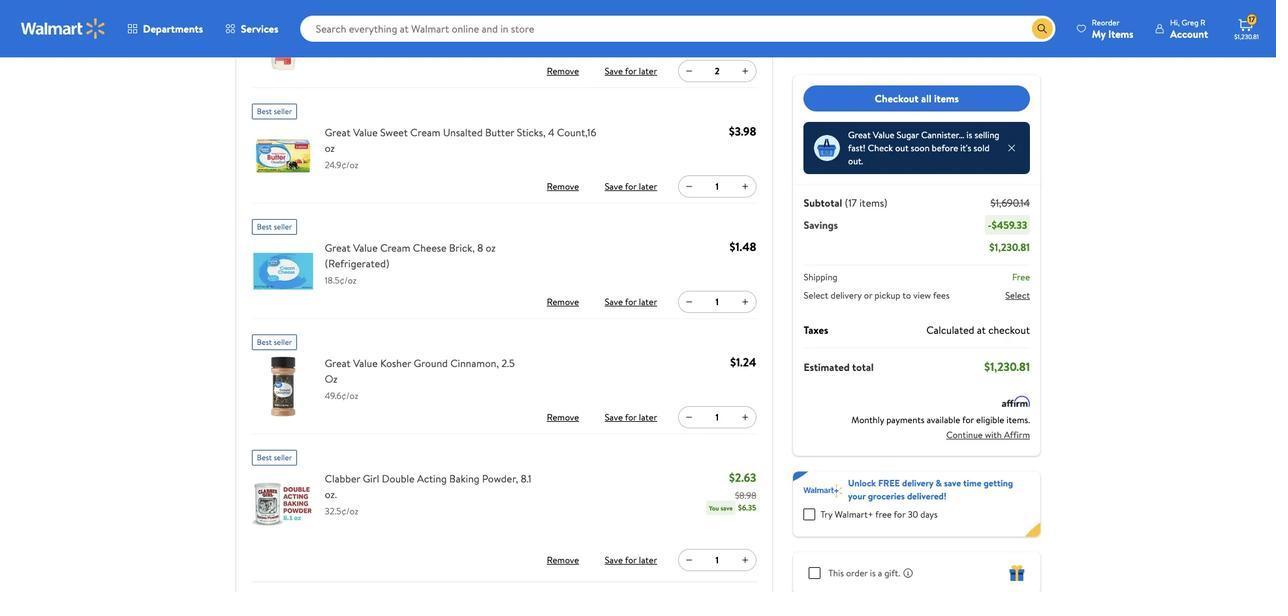Task type: describe. For each thing, give the bounding box(es) containing it.
clabber
[[325, 472, 360, 487]]

subtotal (17 items)
[[804, 196, 888, 210]]

Search search field
[[300, 16, 1056, 42]]

fast!
[[848, 142, 866, 155]]

delivery inside unlock free delivery & save time getting your groceries delivered!
[[902, 477, 934, 490]]

items.
[[1007, 414, 1030, 427]]

select for select delivery or pickup to view fees
[[804, 289, 828, 302]]

great value kosher ground cinnamon, 2.5 oz, with add-on services, 49.6¢/oz, 1 in cart image
[[252, 356, 314, 419]]

unlock
[[848, 477, 876, 490]]

1 later from the top
[[639, 65, 658, 78]]

sweet
[[380, 125, 408, 140]]

(17
[[845, 196, 857, 210]]

view
[[913, 289, 931, 302]]

fees
[[933, 289, 950, 302]]

decrease quantity great value cream cheese brick, 8 oz (refrigerated), current quantity 1 image
[[684, 297, 695, 308]]

at
[[977, 323, 986, 338]]

kosher
[[380, 357, 411, 371]]

banner containing unlock free delivery & save time getting your groceries delivered!
[[793, 472, 1041, 537]]

great inside great value sugar cannister... is selling fast! check out soon before it's sold out.
[[848, 129, 871, 142]]

1 save for later button from the top
[[602, 61, 660, 82]]

to
[[903, 289, 911, 302]]

great for $3.98
[[325, 125, 351, 140]]

(refrigerated)
[[325, 257, 390, 271]]

oz inside great value sweet cream unsalted butter sticks, 4 count,16 oz 24.9¢/oz
[[325, 141, 335, 155]]

this order is a gift.
[[829, 568, 900, 581]]

1 remove button from the top
[[542, 61, 584, 82]]

whole
[[380, 10, 409, 24]]

cream inside the great value cream cheese brick, 8 oz (refrigerated) 18.5¢/oz
[[380, 241, 411, 255]]

5 later from the top
[[639, 554, 658, 568]]

learn more about gifting image
[[903, 569, 913, 579]]

affirm
[[1004, 429, 1030, 442]]

items)
[[860, 196, 888, 210]]

check
[[868, 142, 893, 155]]

try
[[821, 509, 833, 522]]

calculated at checkout
[[926, 323, 1030, 338]]

unsalted
[[443, 125, 483, 140]]

save for $1.24
[[605, 411, 623, 425]]

d
[[449, 10, 457, 24]]

powder,
[[482, 472, 518, 487]]

$1.24
[[731, 355, 757, 371]]

for inside monthly payments available for eligible items. continue with affirm
[[962, 414, 974, 427]]

Walmart Site-Wide search field
[[300, 16, 1056, 42]]

acting
[[417, 472, 447, 487]]

for for decrease quantity great value cream cheese brick, 8 oz (refrigerated), current quantity 1 image
[[625, 296, 637, 309]]

r
[[1201, 17, 1206, 28]]

departments button
[[116, 13, 214, 44]]

is inside great value sugar cannister... is selling fast! check out soon before it's sold out.
[[967, 129, 972, 142]]

all
[[921, 91, 932, 106]]

oz.
[[325, 488, 337, 502]]

gifting image
[[1009, 566, 1025, 582]]

available
[[927, 414, 960, 427]]

great value sweet cream unsalted butter sticks, 4 count,16 oz 24.9¢/oz
[[325, 125, 597, 172]]

best for $1.48
[[257, 221, 272, 233]]

account
[[1171, 26, 1209, 41]]

eligible
[[976, 414, 1005, 427]]

fl
[[553, 10, 560, 24]]

oz inside the great value cream cheese brick, 8 oz (refrigerated) 18.5¢/oz
[[486, 241, 496, 255]]

great value kosher ground cinnamon, 2.5 oz link
[[325, 356, 529, 387]]

increase quantity great value kosher ground cinnamon, 2.5 oz, current quantity 1 image
[[740, 413, 751, 423]]

best seller alert for $1.48
[[252, 214, 297, 235]]

savings
[[804, 218, 838, 232]]

increase quantity great value cream cheese brick, 8 oz (refrigerated), current quantity 1 image
[[740, 297, 751, 308]]

clabber girl double acting baking powder, 8.1 oz., with add-on services, 32.5¢/oz, 1 in cart image
[[252, 472, 314, 534]]

value inside 'great value whole vitamin d milk, half gallon, 64 fl oz'
[[353, 10, 378, 24]]

ground
[[414, 357, 448, 371]]

value for $1.48
[[353, 241, 378, 255]]

1 save from the top
[[605, 65, 623, 78]]

save for later button for $1.48
[[602, 292, 660, 313]]

vitamin
[[412, 10, 447, 24]]

checkout
[[875, 91, 919, 106]]

butter
[[485, 125, 515, 140]]

later for $1.24
[[639, 411, 658, 425]]

$8.98
[[735, 490, 757, 503]]

time
[[963, 477, 982, 490]]

seller for $1.24
[[274, 337, 292, 348]]

5 remove from the top
[[547, 554, 579, 568]]

free
[[878, 477, 900, 490]]

services
[[241, 22, 279, 36]]

selling
[[975, 129, 1000, 142]]

$2.63
[[729, 470, 757, 487]]

for for decrease quantity great value kosher ground cinnamon, 2.5 oz, current quantity 1 image
[[625, 411, 637, 425]]

delivered!
[[907, 490, 947, 504]]

soon
[[911, 142, 930, 155]]

clabber girl double acting baking powder, 8.1 oz. link
[[325, 472, 543, 503]]

1 vertical spatial $1,230.81
[[990, 240, 1030, 255]]

save inside $2.63 $8.98 you save $6.35
[[721, 504, 733, 513]]

0 vertical spatial delivery
[[831, 289, 862, 302]]

17
[[1249, 14, 1256, 25]]

great value whole vitamin d milk, half gallon, 64 fl oz
[[325, 10, 560, 40]]

4 1 from the top
[[716, 555, 719, 568]]

decrease quantity clabber girl double acting baking powder, 8.1 oz., current quantity 1 image
[[684, 556, 695, 566]]

milk,
[[459, 10, 481, 24]]

great value whole vitamin d milk, half gallon, 64 fl oz, with add-on services, 2.5¢/fl oz, 2 in cart image
[[252, 9, 314, 72]]

This order is a gift. checkbox
[[809, 568, 821, 580]]

save for later for $3.98
[[605, 180, 658, 193]]

save inside unlock free delivery & save time getting your groceries delivered!
[[944, 477, 961, 490]]

this
[[829, 568, 844, 581]]

$1,690.14
[[991, 196, 1030, 210]]

$2.63 $8.98 you save $6.35
[[709, 470, 757, 514]]

baking
[[450, 472, 480, 487]]

for left 30
[[894, 509, 906, 522]]

64
[[539, 10, 551, 24]]

best seller for $1.24
[[257, 337, 292, 348]]

18.5¢/oz
[[325, 274, 357, 287]]

great value sugar cannister... is selling fast! check out soon before it's sold out.
[[848, 129, 1000, 168]]

payments
[[886, 414, 925, 427]]

later for $1.48
[[639, 296, 658, 309]]

great value sweet cream unsalted butter sticks, 4 count,16 oz link
[[325, 125, 598, 156]]

remove for $1.48
[[547, 296, 579, 309]]

-$459.33
[[988, 218, 1028, 232]]

for for decrease quantity great value sweet cream unsalted butter sticks, 4 count,16 oz, current quantity 1 icon
[[625, 180, 637, 193]]

0 vertical spatial $1,230.81
[[1235, 32, 1260, 41]]

free
[[1012, 271, 1030, 284]]

2.5
[[502, 357, 515, 371]]

double
[[382, 472, 415, 487]]

monthly payments available for eligible items. continue with affirm
[[852, 414, 1030, 442]]

24.9¢/oz
[[325, 159, 359, 172]]

estimated total
[[804, 360, 874, 375]]

2
[[715, 65, 720, 78]]

taxes
[[804, 323, 828, 338]]

1 for $3.98
[[716, 180, 719, 193]]

close nudge image
[[1007, 143, 1017, 153]]

select for select button
[[1005, 289, 1030, 302]]

1 remove from the top
[[547, 65, 579, 78]]

clabber girl double acting baking powder, 8.1 oz. 32.5¢/oz
[[325, 472, 532, 519]]

days
[[920, 509, 938, 522]]



Task type: vqa. For each thing, say whether or not it's contained in the screenshot.
"walmart plus" image
yes



Task type: locate. For each thing, give the bounding box(es) containing it.
save for later
[[605, 65, 658, 78], [605, 180, 658, 193], [605, 296, 658, 309], [605, 411, 658, 425], [605, 554, 658, 568]]

great for $1.48
[[325, 241, 351, 255]]

later left decrease quantity great value kosher ground cinnamon, 2.5 oz, current quantity 1 image
[[639, 411, 658, 425]]

seller up great value sweet cream unsalted butter sticks, 4 count,16 oz, with add-on services, 24.9¢/oz, 1 in cart image
[[274, 106, 292, 117]]

3 save from the top
[[605, 296, 623, 309]]

less than x qty image
[[814, 135, 840, 161]]

2 select from the left
[[1005, 289, 1030, 302]]

your
[[848, 490, 866, 504]]

is left selling at the top
[[967, 129, 972, 142]]

remove button
[[542, 61, 584, 82], [542, 176, 584, 197], [542, 292, 584, 313], [542, 408, 584, 428], [542, 551, 584, 571]]

1 vertical spatial delivery
[[902, 477, 934, 490]]

later left decrease quantity great value sweet cream unsalted butter sticks, 4 count,16 oz, current quantity 1 icon
[[639, 180, 658, 193]]

monthly
[[852, 414, 884, 427]]

select
[[804, 289, 828, 302], [1005, 289, 1030, 302]]

items
[[934, 91, 959, 106]]

checkout
[[988, 323, 1030, 338]]

great up '(refrigerated)'
[[325, 241, 351, 255]]

increase quantity great value sweet cream unsalted butter sticks, 4 count,16 oz, current quantity 1 image
[[740, 182, 751, 192]]

5 save for later from the top
[[605, 554, 658, 568]]

cream right sweet
[[410, 125, 441, 140]]

5 remove button from the top
[[542, 551, 584, 571]]

save for $3.98
[[605, 180, 623, 193]]

value for $3.98
[[353, 125, 378, 140]]

3 best seller from the top
[[257, 337, 292, 348]]

cream inside great value sweet cream unsalted butter sticks, 4 count,16 oz 24.9¢/oz
[[410, 125, 441, 140]]

great up oz
[[325, 357, 351, 371]]

best up great value sweet cream unsalted butter sticks, 4 count,16 oz, with add-on services, 24.9¢/oz, 1 in cart image
[[257, 106, 272, 117]]

save right &
[[944, 477, 961, 490]]

1 horizontal spatial is
[[967, 129, 972, 142]]

gallon,
[[505, 10, 536, 24]]

4 best seller from the top
[[257, 453, 292, 464]]

3 1 from the top
[[716, 411, 719, 425]]

value up '(refrigerated)'
[[353, 241, 378, 255]]

$1,230.81 up affirm icon at the bottom right
[[984, 359, 1030, 376]]

checkout all items button
[[804, 86, 1030, 112]]

1 vertical spatial save
[[721, 504, 733, 513]]

seller up the great value cream cheese brick, 8 oz (refrigerated), with add-on services, 18.5¢/oz, 1 in cart image
[[274, 221, 292, 233]]

calculated
[[926, 323, 975, 338]]

2 later from the top
[[639, 180, 658, 193]]

0 horizontal spatial delivery
[[831, 289, 862, 302]]

1 right decrease quantity great value kosher ground cinnamon, 2.5 oz, current quantity 1 image
[[716, 411, 719, 425]]

girl
[[363, 472, 379, 487]]

select delivery or pickup to view fees
[[804, 289, 950, 302]]

value for $1.24
[[353, 357, 378, 371]]

for left decrease quantity great value cream cheese brick, 8 oz (refrigerated), current quantity 1 image
[[625, 296, 637, 309]]

later for $3.98
[[639, 180, 658, 193]]

cinnamon,
[[451, 357, 499, 371]]

1 best seller from the top
[[257, 106, 292, 117]]

$459.33
[[992, 218, 1028, 232]]

1 for $1.48
[[716, 296, 719, 309]]

is left a
[[870, 568, 876, 581]]

1 horizontal spatial select
[[1005, 289, 1030, 302]]

&
[[936, 477, 942, 490]]

best seller for $1.48
[[257, 221, 292, 233]]

later left decrease quantity great value cream cheese brick, 8 oz (refrigerated), current quantity 1 image
[[639, 296, 658, 309]]

out.
[[848, 155, 863, 168]]

cream left cheese
[[380, 241, 411, 255]]

walmart plus image
[[804, 485, 843, 498]]

select button
[[1005, 289, 1030, 302]]

4
[[548, 125, 555, 140]]

oz up 24.9¢/oz
[[325, 141, 335, 155]]

save for later button left decrease quantity great value cream cheese brick, 8 oz (refrigerated), current quantity 1 image
[[602, 292, 660, 313]]

2 best from the top
[[257, 221, 272, 233]]

my
[[1092, 26, 1106, 41]]

value inside great value sugar cannister... is selling fast! check out soon before it's sold out.
[[873, 129, 895, 142]]

decrease quantity great value sweet cream unsalted butter sticks, 4 count,16 oz, current quantity 1 image
[[684, 182, 695, 192]]

pickup
[[875, 289, 901, 302]]

$1,230.81 down $459.33
[[990, 240, 1030, 255]]

save for later button left decrease quantity great value sweet cream unsalted butter sticks, 4 count,16 oz, current quantity 1 icon
[[602, 176, 660, 197]]

decrease quantity great value whole vitamin d milk, half gallon, 64 fl oz, current quantity 2 image
[[684, 66, 695, 76]]

decrease quantity great value kosher ground cinnamon, 2.5 oz, current quantity 1 image
[[684, 413, 695, 423]]

great inside great value sweet cream unsalted butter sticks, 4 count,16 oz 24.9¢/oz
[[325, 125, 351, 140]]

best seller alert up great value sweet cream unsalted butter sticks, 4 count,16 oz, with add-on services, 24.9¢/oz, 1 in cart image
[[252, 99, 297, 120]]

8.1
[[521, 472, 532, 487]]

select down free on the right top of page
[[1005, 289, 1030, 302]]

8
[[477, 241, 483, 255]]

reorder
[[1092, 17, 1120, 28]]

4 remove from the top
[[547, 411, 579, 425]]

save for later left decrease quantity great value kosher ground cinnamon, 2.5 oz, current quantity 1 image
[[605, 411, 658, 425]]

1 best from the top
[[257, 106, 272, 117]]

value left whole
[[353, 10, 378, 24]]

banner
[[793, 472, 1041, 537]]

0 vertical spatial is
[[967, 129, 972, 142]]

1 select from the left
[[804, 289, 828, 302]]

best for $1.24
[[257, 337, 272, 348]]

increase quantity great value whole vitamin d milk, half gallon, 64 fl oz, current quantity 2 image
[[740, 66, 751, 76]]

for for decrease quantity great value whole vitamin d milk, half gallon, 64 fl oz, current quantity 2 icon
[[625, 65, 637, 78]]

you
[[709, 504, 719, 513]]

for left decrease quantity clabber girl double acting baking powder, 8.1 oz., current quantity 1 image
[[625, 554, 637, 568]]

1
[[716, 180, 719, 193], [716, 296, 719, 309], [716, 411, 719, 425], [716, 555, 719, 568]]

1 vertical spatial is
[[870, 568, 876, 581]]

great value whole vitamin d milk, half gallon, 64 fl oz link
[[325, 9, 567, 41]]

later left decrease quantity great value whole vitamin d milk, half gallon, 64 fl oz, current quantity 2 icon
[[639, 65, 658, 78]]

4 save for later from the top
[[605, 411, 658, 425]]

save for later button left decrease quantity great value kosher ground cinnamon, 2.5 oz, current quantity 1 image
[[602, 408, 660, 428]]

save for later left decrease quantity great value sweet cream unsalted butter sticks, 4 count,16 oz, current quantity 1 icon
[[605, 180, 658, 193]]

1 horizontal spatial save
[[944, 477, 961, 490]]

save for later left decrease quantity great value whole vitamin d milk, half gallon, 64 fl oz, current quantity 2 icon
[[605, 65, 658, 78]]

best seller alert for $1.24
[[252, 330, 297, 351]]

order
[[846, 568, 868, 581]]

seller for $3.98
[[274, 106, 292, 117]]

for up the continue
[[962, 414, 974, 427]]

$3.16
[[732, 8, 757, 24]]

total
[[852, 360, 874, 375]]

value inside the great value cream cheese brick, 8 oz (refrigerated) 18.5¢/oz
[[353, 241, 378, 255]]

5 save for later button from the top
[[602, 551, 660, 571]]

Try Walmart+ free for 30 days checkbox
[[804, 509, 816, 521]]

save for later button for $3.98
[[602, 176, 660, 197]]

affirm image
[[1002, 396, 1030, 408]]

save for later button for $1.24
[[602, 408, 660, 428]]

3 later from the top
[[639, 296, 658, 309]]

2 remove from the top
[[547, 180, 579, 193]]

1 left increase quantity great value cream cheese brick, 8 oz (refrigerated), current quantity 1 icon
[[716, 296, 719, 309]]

1 horizontal spatial delivery
[[902, 477, 934, 490]]

3 remove button from the top
[[542, 292, 584, 313]]

2 1 from the top
[[716, 296, 719, 309]]

3 seller from the top
[[274, 337, 292, 348]]

save for later left decrease quantity clabber girl double acting baking powder, 8.1 oz., current quantity 1 image
[[605, 554, 658, 568]]

save for $1.48
[[605, 296, 623, 309]]

count,16
[[557, 125, 597, 140]]

best seller alert up clabber girl double acting baking powder, 8.1 oz., with add-on services, 32.5¢/oz, 1 in cart image
[[252, 445, 297, 466]]

2 save from the top
[[605, 180, 623, 193]]

5 save from the top
[[605, 554, 623, 568]]

3 save for later from the top
[[605, 296, 658, 309]]

2 remove button from the top
[[542, 176, 584, 197]]

with
[[985, 429, 1002, 442]]

0 vertical spatial oz
[[325, 26, 335, 40]]

great up the out.
[[848, 129, 871, 142]]

walmart image
[[21, 18, 106, 39]]

4 seller from the top
[[274, 453, 292, 464]]

save for later for $1.48
[[605, 296, 658, 309]]

3 best from the top
[[257, 337, 272, 348]]

greg
[[1182, 17, 1199, 28]]

$1,230.81 down "17" on the top right of page
[[1235, 32, 1260, 41]]

best
[[257, 106, 272, 117], [257, 221, 272, 233], [257, 337, 272, 348], [257, 453, 272, 464]]

2 seller from the top
[[274, 221, 292, 233]]

great value cream cheese brick, 8 oz (refrigerated), with add-on services, 18.5¢/oz, 1 in cart image
[[252, 240, 314, 303]]

save for later button left decrease quantity great value whole vitamin d milk, half gallon, 64 fl oz, current quantity 2 icon
[[602, 61, 660, 82]]

oz right 8
[[486, 241, 496, 255]]

1 best seller alert from the top
[[252, 99, 297, 120]]

oz inside 'great value whole vitamin d milk, half gallon, 64 fl oz'
[[325, 26, 335, 40]]

sugar
[[897, 129, 919, 142]]

1 for $1.24
[[716, 411, 719, 425]]

great inside great value kosher ground cinnamon, 2.5 oz 49.6¢/oz
[[325, 357, 351, 371]]

search icon image
[[1038, 24, 1048, 34]]

items
[[1109, 26, 1134, 41]]

3 best seller alert from the top
[[252, 330, 297, 351]]

clear search field text image
[[1017, 23, 1027, 34]]

hi,
[[1171, 17, 1180, 28]]

2 best seller from the top
[[257, 221, 292, 233]]

best seller up great value sweet cream unsalted butter sticks, 4 count,16 oz, with add-on services, 24.9¢/oz, 1 in cart image
[[257, 106, 292, 117]]

free
[[875, 509, 892, 522]]

3 save for later button from the top
[[602, 292, 660, 313]]

for for decrease quantity clabber girl double acting baking powder, 8.1 oz., current quantity 1 image
[[625, 554, 637, 568]]

or
[[864, 289, 872, 302]]

for
[[625, 65, 637, 78], [625, 180, 637, 193], [625, 296, 637, 309], [625, 411, 637, 425], [962, 414, 974, 427], [894, 509, 906, 522], [625, 554, 637, 568]]

delivery left &
[[902, 477, 934, 490]]

1 vertical spatial oz
[[325, 141, 335, 155]]

remove for $1.24
[[547, 411, 579, 425]]

remove button for $1.24
[[542, 408, 584, 428]]

for left decrease quantity great value sweet cream unsalted butter sticks, 4 count,16 oz, current quantity 1 icon
[[625, 180, 637, 193]]

remove button for $3.98
[[542, 176, 584, 197]]

1 right decrease quantity clabber girl double acting baking powder, 8.1 oz., current quantity 1 image
[[716, 555, 719, 568]]

save right "you"
[[721, 504, 733, 513]]

value left sweet
[[353, 125, 378, 140]]

half
[[483, 10, 502, 24]]

2 vertical spatial $1,230.81
[[984, 359, 1030, 376]]

2 save for later from the top
[[605, 180, 658, 193]]

32.5¢/oz
[[325, 506, 358, 519]]

out
[[895, 142, 909, 155]]

for left decrease quantity great value kosher ground cinnamon, 2.5 oz, current quantity 1 image
[[625, 411, 637, 425]]

oz
[[325, 372, 338, 387]]

seller up great value kosher ground cinnamon, 2.5 oz, with add-on services, 49.6¢/oz, 1 in cart image
[[274, 337, 292, 348]]

continue
[[946, 429, 983, 442]]

best seller up the great value cream cheese brick, 8 oz (refrigerated), with add-on services, 18.5¢/oz, 1 in cart image
[[257, 221, 292, 233]]

great value kosher ground cinnamon, 2.5 oz 49.6¢/oz
[[325, 357, 515, 403]]

great for $1.24
[[325, 357, 351, 371]]

best up the great value cream cheese brick, 8 oz (refrigerated), with add-on services, 18.5¢/oz, 1 in cart image
[[257, 221, 272, 233]]

a
[[878, 568, 882, 581]]

4 remove button from the top
[[542, 408, 584, 428]]

best seller alert up great value kosher ground cinnamon, 2.5 oz, with add-on services, 49.6¢/oz, 1 in cart image
[[252, 330, 297, 351]]

$3.98
[[729, 123, 757, 140]]

sold
[[974, 142, 990, 155]]

delivery left the "or"
[[831, 289, 862, 302]]

0 vertical spatial save
[[944, 477, 961, 490]]

seller up clabber girl double acting baking powder, 8.1 oz., with add-on services, 32.5¢/oz, 1 in cart image
[[274, 453, 292, 464]]

remove for $3.98
[[547, 180, 579, 193]]

departments
[[143, 22, 203, 36]]

for left decrease quantity great value whole vitamin d milk, half gallon, 64 fl oz, current quantity 2 icon
[[625, 65, 637, 78]]

best seller alert up the great value cream cheese brick, 8 oz (refrigerated), with add-on services, 18.5¢/oz, 1 in cart image
[[252, 214, 297, 235]]

value left kosher
[[353, 357, 378, 371]]

cannister...
[[921, 129, 964, 142]]

4 save from the top
[[605, 411, 623, 425]]

seller for $1.48
[[274, 221, 292, 233]]

49.6¢/oz
[[325, 390, 359, 403]]

save for later button left decrease quantity clabber girl double acting baking powder, 8.1 oz., current quantity 1 image
[[602, 551, 660, 571]]

hi, greg r account
[[1171, 17, 1209, 41]]

great value cream cheese brick, 8 oz (refrigerated) link
[[325, 240, 558, 272]]

best seller up great value kosher ground cinnamon, 2.5 oz, with add-on services, 49.6¢/oz, 1 in cart image
[[257, 337, 292, 348]]

select down the shipping
[[804, 289, 828, 302]]

best for $3.98
[[257, 106, 272, 117]]

great up 24.9¢/oz
[[325, 125, 351, 140]]

best seller alert
[[252, 99, 297, 120], [252, 214, 297, 235], [252, 330, 297, 351], [252, 445, 297, 466]]

oz right great value whole vitamin d milk, half gallon, 64 fl oz, with add-on services, 2.5¢/fl oz, 2 in cart image
[[325, 26, 335, 40]]

value inside great value sweet cream unsalted butter sticks, 4 count,16 oz 24.9¢/oz
[[353, 125, 378, 140]]

0 horizontal spatial is
[[870, 568, 876, 581]]

2 vertical spatial oz
[[486, 241, 496, 255]]

great inside the great value cream cheese brick, 8 oz (refrigerated) 18.5¢/oz
[[325, 241, 351, 255]]

best seller alert for $3.98
[[252, 99, 297, 120]]

before
[[932, 142, 958, 155]]

great value cream cheese brick, 8 oz (refrigerated) 18.5¢/oz
[[325, 241, 496, 287]]

value inside great value kosher ground cinnamon, 2.5 oz 49.6¢/oz
[[353, 357, 378, 371]]

4 best from the top
[[257, 453, 272, 464]]

save for later left decrease quantity great value cream cheese brick, 8 oz (refrigerated), current quantity 1 image
[[605, 296, 658, 309]]

2 best seller alert from the top
[[252, 214, 297, 235]]

best up great value kosher ground cinnamon, 2.5 oz, with add-on services, 49.6¢/oz, 1 in cart image
[[257, 337, 272, 348]]

$6.35
[[738, 503, 757, 514]]

best seller for $3.98
[[257, 106, 292, 117]]

great left whole
[[325, 10, 351, 24]]

1 right decrease quantity great value sweet cream unsalted butter sticks, 4 count,16 oz, current quantity 1 icon
[[716, 180, 719, 193]]

increase quantity clabber girl double acting baking powder, 8.1 oz., current quantity 1 image
[[740, 556, 751, 566]]

best up clabber girl double acting baking powder, 8.1 oz., with add-on services, 32.5¢/oz, 1 in cart image
[[257, 453, 272, 464]]

0 vertical spatial cream
[[410, 125, 441, 140]]

try walmart+ free for 30 days
[[821, 509, 938, 522]]

30
[[908, 509, 918, 522]]

reorder my items
[[1092, 17, 1134, 41]]

1 vertical spatial cream
[[380, 241, 411, 255]]

later
[[639, 65, 658, 78], [639, 180, 658, 193], [639, 296, 658, 309], [639, 411, 658, 425], [639, 554, 658, 568]]

continue with affirm link
[[946, 425, 1030, 446]]

estimated
[[804, 360, 850, 375]]

walmart+
[[835, 509, 873, 522]]

0 horizontal spatial select
[[804, 289, 828, 302]]

2 save for later button from the top
[[602, 176, 660, 197]]

4 save for later button from the top
[[602, 408, 660, 428]]

4 later from the top
[[639, 411, 658, 425]]

cheese
[[413, 241, 447, 255]]

brick,
[[449, 241, 475, 255]]

4 best seller alert from the top
[[252, 445, 297, 466]]

best seller up clabber girl double acting baking powder, 8.1 oz., with add-on services, 32.5¢/oz, 1 in cart image
[[257, 453, 292, 464]]

save for later for $1.24
[[605, 411, 658, 425]]

remove button for $1.48
[[542, 292, 584, 313]]

value left out
[[873, 129, 895, 142]]

0 horizontal spatial save
[[721, 504, 733, 513]]

groceries
[[868, 490, 905, 504]]

great inside 'great value whole vitamin d milk, half gallon, 64 fl oz'
[[325, 10, 351, 24]]

great value sweet cream unsalted butter sticks, 4 count,16 oz, with add-on services, 24.9¢/oz, 1 in cart image
[[252, 125, 314, 187]]

1 seller from the top
[[274, 106, 292, 117]]

later left decrease quantity clabber girl double acting baking powder, 8.1 oz., current quantity 1 image
[[639, 554, 658, 568]]

1 save for later from the top
[[605, 65, 658, 78]]

3 remove from the top
[[547, 296, 579, 309]]

1 1 from the top
[[716, 180, 719, 193]]



